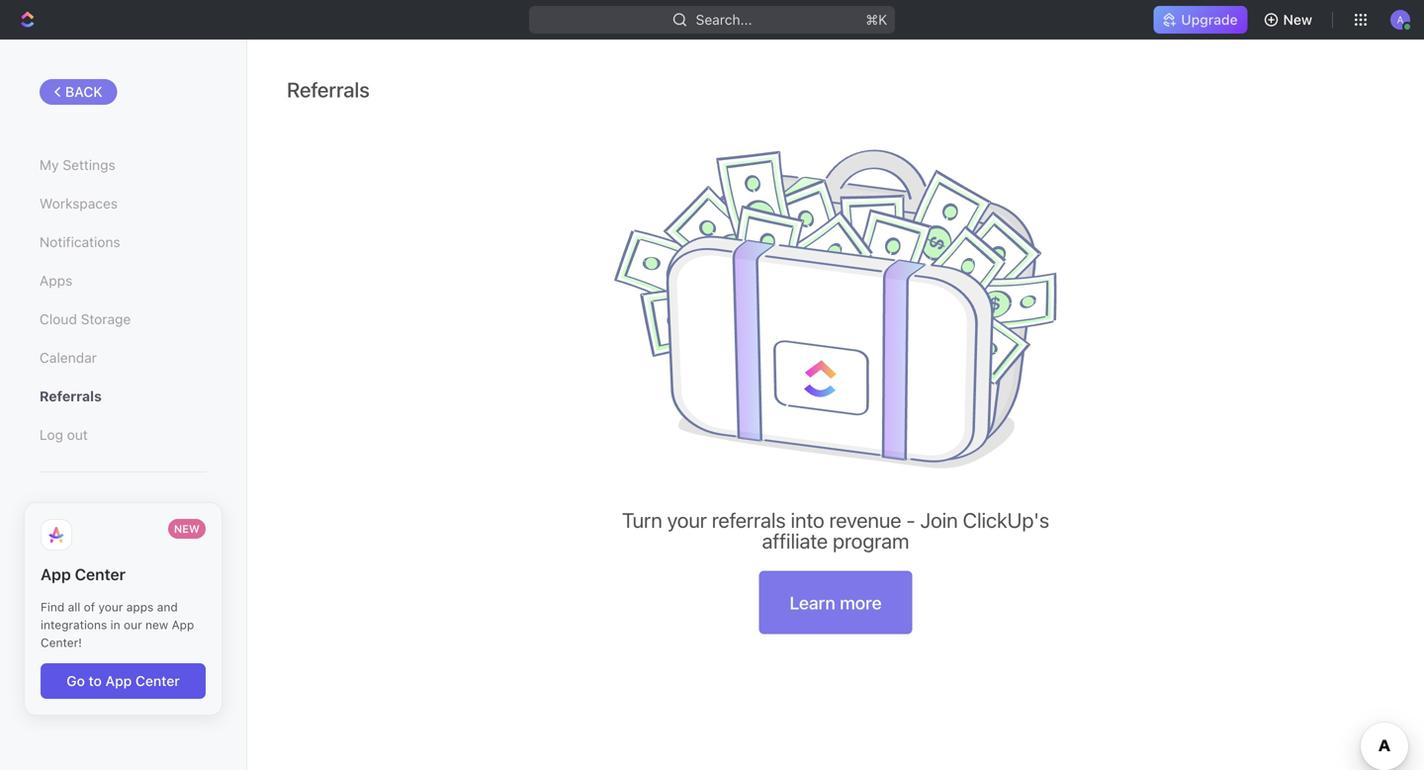 Task type: vqa. For each thing, say whether or not it's contained in the screenshot.
2nd FALL FAVORITES • from the right
no



Task type: describe. For each thing, give the bounding box(es) containing it.
upgrade link
[[1154, 6, 1248, 34]]

your inside turn your referrals into revenue - join clickup's affiliate program
[[668, 508, 707, 533]]

more
[[840, 593, 882, 614]]

0 vertical spatial referrals
[[287, 77, 370, 102]]

0 vertical spatial app
[[41, 566, 71, 585]]

integrations
[[41, 619, 107, 633]]

go to app center
[[67, 674, 180, 690]]

⌘k
[[866, 11, 888, 28]]

a
[[1398, 14, 1405, 25]]

learn more
[[790, 593, 882, 614]]

settings
[[63, 157, 115, 173]]

0 horizontal spatial center
[[75, 566, 126, 585]]

rewards graphic@2x image
[[615, 149, 1058, 469]]

cloud storage
[[40, 311, 131, 328]]

turn
[[622, 508, 663, 533]]

our
[[124, 619, 142, 633]]

log out link
[[40, 419, 207, 452]]

apps
[[40, 273, 72, 289]]

learn
[[790, 593, 836, 614]]

center!
[[41, 636, 82, 650]]

go to app center button
[[41, 664, 206, 699]]

-
[[907, 508, 916, 533]]

back link
[[40, 79, 117, 105]]

search...
[[696, 11, 753, 28]]

find
[[41, 601, 65, 615]]

cloud storage link
[[40, 303, 207, 337]]

log out
[[40, 427, 88, 444]]

referrals
[[712, 508, 786, 533]]

all
[[68, 601, 80, 615]]

apps link
[[40, 264, 207, 298]]

0 horizontal spatial new
[[174, 523, 200, 536]]

a button
[[1385, 4, 1417, 36]]

find all of your apps and integrations in our new app center!
[[41, 601, 194, 650]]

join
[[921, 508, 959, 533]]

log
[[40, 427, 63, 444]]

apps
[[126, 601, 154, 615]]

referrals link
[[40, 380, 207, 414]]

out
[[67, 427, 88, 444]]

calendar link
[[40, 342, 207, 375]]



Task type: locate. For each thing, give the bounding box(es) containing it.
1 horizontal spatial your
[[668, 508, 707, 533]]

1 horizontal spatial center
[[136, 674, 180, 690]]

1 vertical spatial center
[[136, 674, 180, 690]]

app
[[41, 566, 71, 585], [172, 619, 194, 633], [105, 674, 132, 690]]

into
[[791, 508, 825, 533]]

cloud
[[40, 311, 77, 328]]

0 vertical spatial new
[[1284, 11, 1313, 28]]

go
[[67, 674, 85, 690]]

center down new
[[136, 674, 180, 690]]

calendar
[[40, 350, 97, 366]]

new
[[146, 619, 168, 633]]

new button
[[1256, 4, 1325, 36]]

app up find
[[41, 566, 71, 585]]

app center
[[41, 566, 126, 585]]

your right turn
[[668, 508, 707, 533]]

my settings
[[40, 157, 115, 173]]

back
[[65, 84, 103, 100]]

new
[[1284, 11, 1313, 28], [174, 523, 200, 536]]

1 vertical spatial referrals
[[40, 389, 102, 405]]

new inside button
[[1284, 11, 1313, 28]]

center
[[75, 566, 126, 585], [136, 674, 180, 690]]

new up and
[[174, 523, 200, 536]]

0 horizontal spatial your
[[98, 601, 123, 615]]

your up in
[[98, 601, 123, 615]]

clickup's
[[963, 508, 1050, 533]]

learn more link
[[759, 571, 913, 635]]

workspaces
[[40, 196, 118, 212]]

1 vertical spatial your
[[98, 601, 123, 615]]

notifications
[[40, 234, 120, 251]]

new right the upgrade
[[1284, 11, 1313, 28]]

2 horizontal spatial app
[[172, 619, 194, 633]]

1 horizontal spatial app
[[105, 674, 132, 690]]

app down and
[[172, 619, 194, 633]]

storage
[[81, 311, 131, 328]]

0 vertical spatial your
[[668, 508, 707, 533]]

1 horizontal spatial referrals
[[287, 77, 370, 102]]

center up of
[[75, 566, 126, 585]]

notifications link
[[40, 226, 207, 259]]

1 vertical spatial app
[[172, 619, 194, 633]]

and
[[157, 601, 178, 615]]

referrals
[[287, 77, 370, 102], [40, 389, 102, 405]]

revenue
[[830, 508, 902, 533]]

0 horizontal spatial referrals
[[40, 389, 102, 405]]

turn your referrals into revenue - join clickup's affiliate program
[[622, 508, 1050, 554]]

of
[[84, 601, 95, 615]]

my
[[40, 157, 59, 173]]

2 vertical spatial app
[[105, 674, 132, 690]]

your inside find all of your apps and integrations in our new app center!
[[98, 601, 123, 615]]

center inside button
[[136, 674, 180, 690]]

your
[[668, 508, 707, 533], [98, 601, 123, 615]]

upgrade
[[1182, 11, 1239, 28]]

program
[[833, 529, 910, 554]]

affiliate
[[763, 529, 828, 554]]

0 horizontal spatial app
[[41, 566, 71, 585]]

app inside button
[[105, 674, 132, 690]]

workspaces link
[[40, 187, 207, 221]]

0 vertical spatial center
[[75, 566, 126, 585]]

1 vertical spatial new
[[174, 523, 200, 536]]

my settings link
[[40, 149, 207, 182]]

to
[[89, 674, 102, 690]]

in
[[110, 619, 120, 633]]

app right to
[[105, 674, 132, 690]]

1 horizontal spatial new
[[1284, 11, 1313, 28]]

app inside find all of your apps and integrations in our new app center!
[[172, 619, 194, 633]]



